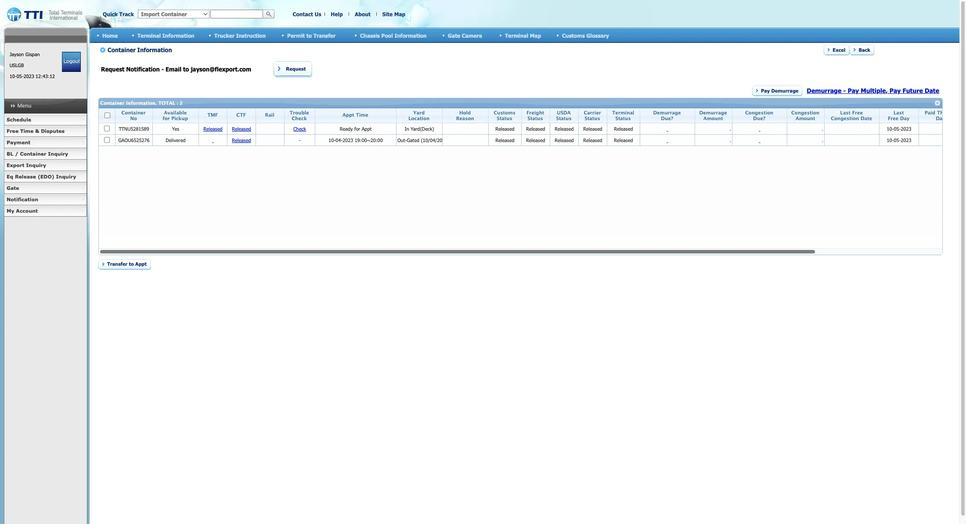 Task type: vqa. For each thing, say whether or not it's contained in the screenshot.
13:25:51 on the left of page
no



Task type: describe. For each thing, give the bounding box(es) containing it.
chassis pool information
[[360, 32, 427, 38]]

10-
[[10, 73, 17, 79]]

time
[[20, 128, 33, 134]]

free
[[7, 128, 19, 134]]

gate link
[[4, 183, 87, 194]]

pool
[[382, 32, 393, 38]]

quick track
[[103, 11, 134, 17]]

my account link
[[4, 206, 87, 217]]

terminal map
[[505, 32, 541, 38]]

permit
[[287, 32, 305, 38]]

2 information from the left
[[395, 32, 427, 38]]

account
[[16, 208, 38, 214]]

help
[[331, 11, 343, 17]]

map for site map
[[394, 11, 406, 17]]

customs glossary
[[562, 32, 609, 38]]

track
[[119, 11, 134, 17]]

terminal information
[[138, 32, 195, 38]]

2023
[[24, 73, 34, 79]]

my
[[7, 208, 14, 214]]

trucker
[[214, 32, 235, 38]]

release
[[15, 174, 36, 180]]

export
[[7, 163, 24, 168]]

customs
[[562, 32, 585, 38]]

help link
[[331, 11, 343, 17]]

about
[[355, 11, 371, 17]]

gate camera
[[448, 32, 482, 38]]

map for terminal map
[[530, 32, 541, 38]]

uslgb
[[10, 62, 24, 68]]

jayson
[[10, 51, 24, 57]]

terminal for terminal map
[[505, 32, 529, 38]]

eq
[[7, 174, 13, 180]]

permit to transfer
[[287, 32, 336, 38]]

contact
[[293, 11, 313, 17]]

bl
[[7, 151, 13, 157]]

free time & disputes link
[[4, 126, 87, 137]]

free time & disputes
[[7, 128, 65, 134]]

contact us
[[293, 11, 321, 17]]

disputes
[[41, 128, 65, 134]]

inquiry for container
[[48, 151, 68, 157]]

chassis
[[360, 32, 380, 38]]



Task type: locate. For each thing, give the bounding box(es) containing it.
gate left camera
[[448, 32, 461, 38]]

map right 'site'
[[394, 11, 406, 17]]

notification link
[[4, 194, 87, 206]]

bl / container inquiry link
[[4, 148, 87, 160]]

instruction
[[236, 32, 266, 38]]

camera
[[462, 32, 482, 38]]

/
[[15, 151, 18, 157]]

&
[[35, 128, 39, 134]]

2 vertical spatial inquiry
[[56, 174, 76, 180]]

gate down eq
[[7, 185, 19, 191]]

login image
[[62, 52, 81, 72]]

map left customs
[[530, 32, 541, 38]]

eq release (edo) inquiry link
[[4, 171, 87, 183]]

None text field
[[210, 10, 263, 18]]

terminal for terminal information
[[138, 32, 161, 38]]

(edo)
[[38, 174, 54, 180]]

notification
[[7, 197, 38, 203]]

glossary
[[587, 32, 609, 38]]

terminal
[[138, 32, 161, 38], [505, 32, 529, 38]]

0 horizontal spatial terminal
[[138, 32, 161, 38]]

gate for gate
[[7, 185, 19, 191]]

transfer
[[314, 32, 336, 38]]

1 terminal from the left
[[138, 32, 161, 38]]

1 information from the left
[[162, 32, 195, 38]]

export inquiry
[[7, 163, 46, 168]]

inquiry down bl / container inquiry
[[26, 163, 46, 168]]

jayson gispan
[[10, 51, 40, 57]]

about link
[[355, 11, 371, 17]]

0 horizontal spatial gate
[[7, 185, 19, 191]]

eq release (edo) inquiry
[[7, 174, 76, 180]]

site
[[383, 11, 393, 17]]

schedule
[[7, 117, 31, 123]]

1 vertical spatial map
[[530, 32, 541, 38]]

gispan
[[25, 51, 40, 57]]

map
[[394, 11, 406, 17], [530, 32, 541, 38]]

gate for gate camera
[[448, 32, 461, 38]]

information
[[162, 32, 195, 38], [395, 32, 427, 38]]

0 vertical spatial map
[[394, 11, 406, 17]]

1 horizontal spatial information
[[395, 32, 427, 38]]

home
[[102, 32, 118, 38]]

1 horizontal spatial gate
[[448, 32, 461, 38]]

site map link
[[383, 11, 406, 17]]

inquiry right (edo)
[[56, 174, 76, 180]]

us
[[315, 11, 321, 17]]

site map
[[383, 11, 406, 17]]

schedule link
[[4, 114, 87, 126]]

bl / container inquiry
[[7, 151, 68, 157]]

0 vertical spatial gate
[[448, 32, 461, 38]]

export inquiry link
[[4, 160, 87, 171]]

to
[[307, 32, 312, 38]]

12:43:12
[[36, 73, 55, 79]]

05-
[[17, 73, 24, 79]]

0 horizontal spatial map
[[394, 11, 406, 17]]

my account
[[7, 208, 38, 214]]

inquiry down payment link
[[48, 151, 68, 157]]

1 horizontal spatial terminal
[[505, 32, 529, 38]]

inquiry
[[48, 151, 68, 157], [26, 163, 46, 168], [56, 174, 76, 180]]

1 vertical spatial inquiry
[[26, 163, 46, 168]]

contact us link
[[293, 11, 321, 17]]

payment link
[[4, 137, 87, 148]]

payment
[[7, 140, 30, 145]]

1 horizontal spatial map
[[530, 32, 541, 38]]

0 horizontal spatial information
[[162, 32, 195, 38]]

0 vertical spatial inquiry
[[48, 151, 68, 157]]

gate
[[448, 32, 461, 38], [7, 185, 19, 191]]

trucker instruction
[[214, 32, 266, 38]]

10-05-2023 12:43:12
[[10, 73, 55, 79]]

quick
[[103, 11, 118, 17]]

inquiry for (edo)
[[56, 174, 76, 180]]

container
[[20, 151, 46, 157]]

2 terminal from the left
[[505, 32, 529, 38]]

1 vertical spatial gate
[[7, 185, 19, 191]]



